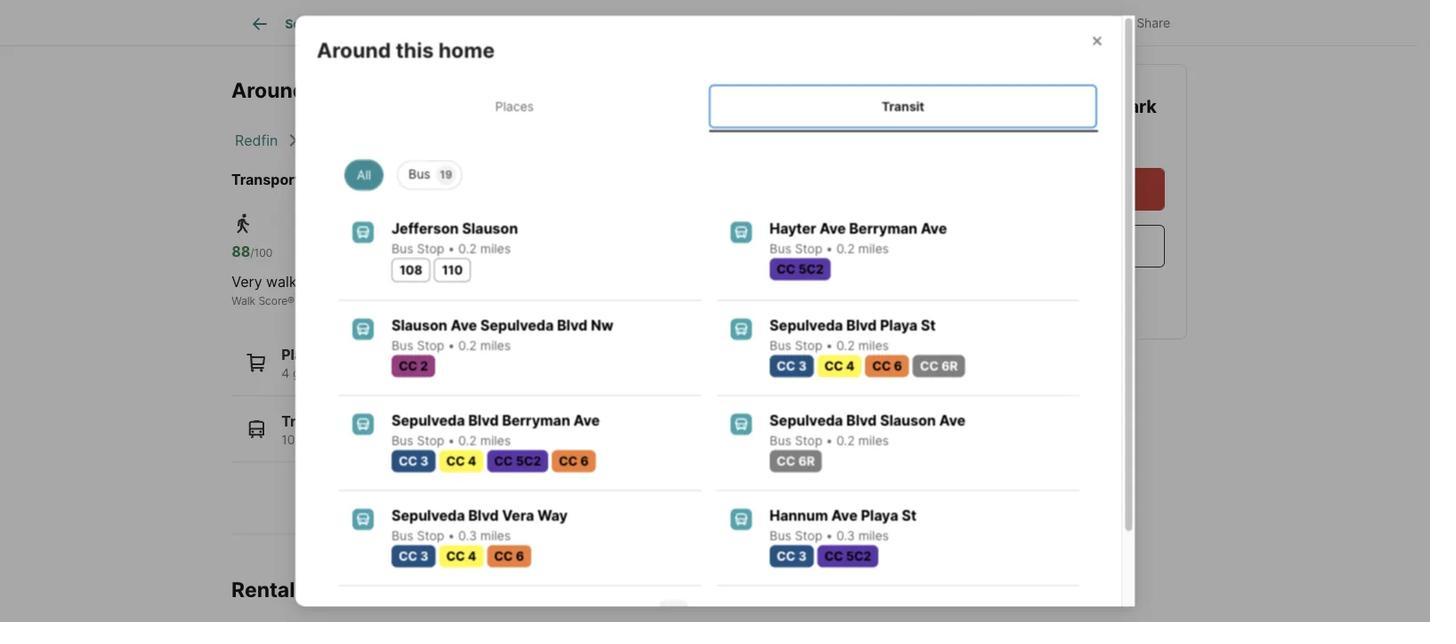 Task type: vqa. For each thing, say whether or not it's contained in the screenshot.
"Contact" button associated with (562) 548-5883
no



Task type: locate. For each thing, give the bounding box(es) containing it.
bus for sepulveda blvd vera way
[[391, 529, 413, 544]]

2 /100 from the left
[[439, 247, 461, 260]]

11471
[[310, 78, 366, 103], [1003, 96, 1052, 117], [426, 578, 482, 603]]

6 for way
[[515, 549, 524, 564]]

slauson inside jefferson slauson bus stop • 0.2 miles
[[462, 220, 518, 237]]

1 horizontal spatial transit
[[420, 295, 455, 308]]

blvd down hayter ave berryman ave bus stop • 0.2 miles cc 5c2
[[846, 317, 876, 334]]

0 vertical spatial dr
[[492, 78, 515, 103]]

2 vertical spatial cc 4
[[446, 549, 476, 564]]

2 horizontal spatial cc 6
[[872, 359, 902, 374]]

1 horizontal spatial 5c2
[[798, 262, 823, 277]]

1 vertical spatial 5c2
[[515, 454, 541, 469]]

0 horizontal spatial culver
[[371, 78, 437, 103]]

park down share button
[[1118, 96, 1157, 117]]

11471 inside 11471 culver park dr
[[1003, 96, 1052, 117]]

around this home
[[316, 37, 494, 62]]

0 vertical spatial 5c2
[[798, 262, 823, 277]]

2
[[420, 359, 428, 374], [447, 366, 454, 382], [705, 607, 712, 622]]

(844) 206-8133 link
[[929, 275, 1165, 318]]

0 horizontal spatial park
[[442, 78, 487, 103]]

6 for st
[[893, 359, 902, 374]]

cc 3
[[776, 359, 806, 374], [398, 454, 428, 469], [398, 549, 428, 564], [776, 549, 806, 564]]

® down transit
[[487, 295, 494, 308]]

score
[[258, 295, 287, 308], [458, 295, 487, 308], [623, 295, 652, 308]]

miles inside sepulveda blvd berryman ave bus stop • 0.2 miles
[[480, 433, 510, 449]]

list box
[[331, 153, 1086, 190]]

1 vertical spatial 6
[[580, 454, 588, 469]]

•
[[447, 241, 454, 256], [825, 241, 832, 256], [447, 338, 454, 353], [825, 338, 832, 353], [447, 433, 454, 449], [825, 433, 832, 449], [447, 529, 454, 544], [825, 529, 832, 544]]

(844) 206-8133 button
[[929, 275, 1165, 318]]

miles inside jefferson slauson bus stop • 0.2 miles
[[480, 241, 510, 256]]

park down way
[[557, 578, 602, 603]]

2 horizontal spatial 11471
[[1003, 96, 1052, 117]]

2 horizontal spatial dr
[[929, 122, 949, 144]]

bus inside sepulveda blvd berryman ave bus stop • 0.2 miles
[[391, 433, 413, 449]]

0.2 inside sepulveda blvd berryman ave bus stop • 0.2 miles
[[458, 433, 476, 449]]

2 vertical spatial 6r
[[798, 454, 814, 469]]

1 vertical spatial berryman
[[502, 412, 570, 429]]

sepulveda inside sepulveda blvd berryman ave bus stop • 0.2 miles
[[391, 412, 465, 429]]

3 ® from the left
[[652, 295, 659, 308]]

playa inside 'sepulveda blvd playa st bus stop • 0.2 miles'
[[880, 317, 917, 334]]

0 horizontal spatial cc 5c2
[[494, 454, 541, 469]]

places down amenities tab
[[495, 98, 533, 113]]

3 for hannum ave playa st
[[798, 549, 806, 564]]

0 horizontal spatial ®
[[287, 295, 295, 308]]

transit for transit 108, 110, 14, cc 2, cc 3, cc 4, cc 5c2, cc 6, cc 6r
[[281, 413, 330, 430]]

1 horizontal spatial 2
[[447, 366, 454, 382]]

blvd inside "sepulveda blvd slauson ave bus stop • 0.2 miles cc 6r"
[[846, 412, 876, 429]]

cc 3 up 'for'
[[398, 549, 428, 564]]

0 horizontal spatial dr
[[492, 78, 515, 103]]

0.3 inside hannum ave playa st bus stop • 0.3 miles
[[836, 529, 854, 544]]

score down transit
[[458, 295, 487, 308]]

1 horizontal spatial berryman
[[849, 220, 917, 237]]

1 vertical spatial cc 4
[[446, 454, 476, 469]]

st for sepulveda blvd playa st
[[920, 317, 935, 334]]

2 ® from the left
[[487, 295, 494, 308]]

around up around 11471 culver park dr at the left of page
[[316, 37, 391, 62]]

• for sepulveda blvd playa st
[[825, 338, 832, 353]]

score for walkable
[[258, 295, 287, 308]]

®
[[287, 295, 295, 308], [487, 295, 494, 308], [652, 295, 659, 308]]

list box inside around this home dialog
[[331, 153, 1086, 190]]

cc 5c2 down hannum ave playa st bus stop • 0.3 miles
[[824, 549, 871, 564]]

stop for sepulveda blvd berryman ave
[[416, 433, 444, 449]]

11471 down search
[[310, 78, 366, 103]]

sepulveda inside sepulveda blvd vera way bus stop • 0.3 miles
[[391, 507, 465, 525]]

favorite
[[932, 16, 978, 31]]

0 vertical spatial cc 5c2
[[494, 454, 541, 469]]

0 vertical spatial cc 6
[[872, 359, 902, 374]]

amenities
[[519, 16, 577, 31]]

cc 6 for way
[[494, 549, 524, 564]]

blvd left nw
[[557, 317, 587, 334]]

2 horizontal spatial 6
[[893, 359, 902, 374]]

berryman inside sepulveda blvd berryman ave bus stop • 0.2 miles
[[502, 412, 570, 429]]

stop inside sepulveda blvd berryman ave bus stop • 0.2 miles
[[416, 433, 444, 449]]

0.2
[[458, 241, 476, 256], [836, 241, 854, 256], [458, 338, 476, 353], [836, 338, 854, 353], [458, 433, 476, 449], [836, 433, 854, 449]]

2 horizontal spatial transit
[[881, 98, 924, 113]]

3 down 'sepulveda blvd playa st bus stop • 0.2 miles'
[[798, 359, 806, 374]]

sepulveda for sepulveda blvd berryman ave
[[391, 412, 465, 429]]

stop inside hayter ave berryman ave bus stop • 0.2 miles cc 5c2
[[795, 241, 822, 256]]

0 vertical spatial transit
[[881, 98, 924, 113]]

4,
[[450, 433, 461, 448]]

1 score from the left
[[258, 295, 287, 308]]

0 vertical spatial 6
[[893, 359, 902, 374]]

4
[[846, 359, 854, 374], [281, 366, 289, 382], [468, 454, 476, 469], [468, 549, 476, 564]]

3 down hannum
[[798, 549, 806, 564]]

• inside sepulveda blvd berryman ave bus stop • 0.2 miles
[[447, 433, 454, 449]]

1 horizontal spatial st
[[920, 317, 935, 334]]

miles inside 'sepulveda blvd playa st bus stop • 0.2 miles'
[[858, 338, 888, 353]]

tab list containing places
[[316, 81, 1100, 132]]

miles
[[480, 241, 510, 256], [858, 241, 888, 256], [480, 338, 510, 353], [858, 338, 888, 353], [480, 433, 510, 449], [858, 433, 888, 449], [480, 529, 510, 544], [858, 529, 888, 544]]

0 vertical spatial 6r
[[941, 359, 958, 374]]

playa down hayter ave berryman ave bus stop • 0.2 miles cc 5c2
[[880, 317, 917, 334]]

1 horizontal spatial places
[[495, 98, 533, 113]]

2 horizontal spatial slauson
[[880, 412, 936, 429]]

® inside very walkable walk score ®
[[287, 295, 295, 308]]

stop
[[416, 241, 444, 256], [795, 241, 822, 256], [416, 338, 444, 353], [795, 338, 822, 353], [416, 433, 444, 449], [795, 433, 822, 449], [416, 529, 444, 544], [795, 529, 822, 544]]

transportation
[[231, 171, 336, 188]]

tab list
[[231, 0, 834, 45], [316, 81, 1100, 132]]

14,
[[335, 433, 352, 448]]

5c2 down hayter
[[798, 262, 823, 277]]

1 button
[[659, 601, 687, 623]]

cc inside slauson ave sepulveda blvd nw bus stop • 0.2 miles cc 2
[[398, 359, 417, 374]]

score right bike
[[623, 295, 652, 308]]

5c2 down hannum ave playa st bus stop • 0.3 miles
[[846, 549, 871, 564]]

6
[[893, 359, 902, 374], [580, 454, 588, 469], [515, 549, 524, 564]]

slauson down cc 6r
[[880, 412, 936, 429]]

places for places 4 groceries, 27 restaurants, 2 parks
[[281, 347, 328, 364]]

slauson down good
[[391, 317, 447, 334]]

3 score from the left
[[623, 295, 652, 308]]

• for sepulveda blvd berryman ave
[[447, 433, 454, 449]]

1 ® from the left
[[287, 295, 295, 308]]

0 horizontal spatial score
[[258, 295, 287, 308]]

score inside good transit transit score ®
[[458, 295, 487, 308]]

schools tab
[[595, 3, 677, 45]]

transit
[[881, 98, 924, 113], [420, 295, 455, 308], [281, 413, 330, 430]]

favorite button
[[892, 4, 993, 40]]

blvd for sepulveda blvd vera way
[[468, 507, 498, 525]]

1 vertical spatial dr
[[929, 122, 949, 144]]

rental
[[231, 578, 295, 603]]

1 horizontal spatial /100
[[439, 247, 461, 260]]

good transit transit score ®
[[420, 274, 504, 308]]

score right walk
[[258, 295, 287, 308]]

blvd inside sepulveda blvd berryman ave bus stop • 0.2 miles
[[468, 412, 498, 429]]

sepulveda inside slauson ave sepulveda blvd nw bus stop • 0.2 miles cc 2
[[480, 317, 553, 334]]

110
[[442, 263, 462, 278]]

6r
[[941, 359, 958, 374], [575, 433, 590, 448], [798, 454, 814, 469]]

bus inside 'sepulveda blvd playa st bus stop • 0.2 miles'
[[769, 338, 791, 353]]

3 for sepulveda blvd vera way
[[420, 549, 428, 564]]

0 vertical spatial slauson
[[462, 220, 518, 237]]

2 horizontal spatial 6r
[[941, 359, 958, 374]]

3 down "3," at the bottom of the page
[[420, 454, 428, 469]]

0 horizontal spatial transit
[[281, 413, 330, 430]]

2 inside slauson ave sepulveda blvd nw bus stop • 0.2 miles cc 2
[[420, 359, 428, 374]]

1 horizontal spatial dr
[[607, 578, 630, 603]]

stop for sepulveda blvd vera way
[[416, 529, 444, 544]]

st for hannum ave playa st
[[901, 507, 916, 525]]

slauson
[[462, 220, 518, 237], [391, 317, 447, 334], [880, 412, 936, 429]]

3 up rental estimate for 11471 culver park dr
[[420, 549, 428, 564]]

cc 4 down sepulveda blvd vera way bus stop • 0.3 miles on the left
[[446, 549, 476, 564]]

2 vertical spatial 6
[[515, 549, 524, 564]]

blvd left vera
[[468, 507, 498, 525]]

places up "groceries,"
[[281, 347, 328, 364]]

fees
[[455, 16, 483, 31]]

way
[[537, 507, 567, 525]]

very
[[231, 274, 262, 291]]

miles inside sepulveda blvd vera way bus stop • 0.3 miles
[[480, 529, 510, 544]]

3 right 2 button
[[740, 607, 748, 622]]

• for hayter ave berryman ave
[[825, 241, 832, 256]]

1
[[670, 607, 676, 622]]

berryman for ave
[[849, 220, 917, 237]]

fees tab
[[437, 3, 501, 45]]

berryman
[[849, 220, 917, 237], [502, 412, 570, 429]]

1 horizontal spatial 6
[[580, 454, 588, 469]]

bus inside hayter ave berryman ave bus stop • 0.2 miles cc 5c2
[[769, 241, 791, 256]]

park
[[442, 78, 487, 103], [1118, 96, 1157, 117], [557, 578, 602, 603]]

cc 6 for st
[[872, 359, 902, 374]]

ave
[[819, 220, 845, 237], [920, 220, 947, 237], [450, 317, 477, 334], [573, 412, 599, 429], [939, 412, 965, 429], [831, 507, 857, 525]]

0 vertical spatial berryman
[[849, 220, 917, 237]]

list box containing bus
[[331, 153, 1086, 190]]

transit inside transit 108, 110, 14, cc 2, cc 3, cc 4, cc 5c2, cc 6, cc 6r
[[281, 413, 330, 430]]

around up the redfin
[[231, 78, 306, 103]]

1 horizontal spatial cc 5c2
[[824, 549, 871, 564]]

0 horizontal spatial 6r
[[575, 433, 590, 448]]

/100 inside 53 /100
[[439, 247, 461, 260]]

bus for hayter ave berryman ave
[[769, 241, 791, 256]]

amenities tab
[[501, 3, 595, 45]]

transit inside good transit transit score ®
[[420, 295, 455, 308]]

cc 6 down vera
[[494, 549, 524, 564]]

playa for blvd
[[880, 317, 917, 334]]

estimate
[[300, 578, 388, 603]]

1 vertical spatial places
[[281, 347, 328, 364]]

(844) 206-8133
[[1003, 287, 1116, 305]]

bus image for sepulveda blvd berryman ave
[[352, 414, 373, 435]]

1 vertical spatial 6r
[[575, 433, 590, 448]]

x-
[[1041, 16, 1053, 31]]

miles inside hannum ave playa st bus stop • 0.3 miles
[[858, 529, 888, 544]]

share
[[1137, 16, 1170, 31]]

0 vertical spatial tab list
[[231, 0, 834, 45]]

sepulveda blvd berryman ave bus stop • 0.2 miles
[[391, 412, 599, 449]]

® for walkable
[[287, 295, 295, 308]]

0.2 for sepulveda blvd playa st
[[836, 338, 854, 353]]

2 horizontal spatial park
[[1118, 96, 1157, 117]]

st up cc 6r
[[920, 317, 935, 334]]

0 vertical spatial st
[[920, 317, 935, 334]]

1 vertical spatial st
[[901, 507, 916, 525]]

cc 6 up way
[[558, 454, 588, 469]]

53 /100
[[420, 244, 461, 261]]

1 vertical spatial around
[[231, 78, 306, 103]]

• inside 'sepulveda blvd playa st bus stop • 0.2 miles'
[[825, 338, 832, 353]]

1 0.3 from the left
[[458, 529, 476, 544]]

places
[[495, 98, 533, 113], [281, 347, 328, 364]]

11471 down x-
[[1003, 96, 1052, 117]]

cc 4 down 'sepulveda blvd playa st bus stop • 0.2 miles'
[[824, 359, 854, 374]]

1 vertical spatial tab list
[[316, 81, 1100, 132]]

11471 right 'for'
[[426, 578, 482, 603]]

overview
[[363, 16, 419, 31]]

stop inside sepulveda blvd vera way bus stop • 0.3 miles
[[416, 529, 444, 544]]

bus image
[[352, 222, 373, 243], [352, 319, 373, 340], [730, 414, 751, 435], [352, 509, 373, 530]]

1 horizontal spatial park
[[557, 578, 602, 603]]

vera
[[502, 507, 534, 525]]

cc 3 down 'sepulveda blvd playa st bus stop • 0.2 miles'
[[776, 359, 806, 374]]

bus for hannum ave playa st
[[769, 529, 791, 544]]

0.2 inside hayter ave berryman ave bus stop • 0.2 miles cc 5c2
[[836, 241, 854, 256]]

/100
[[250, 247, 272, 260], [439, 247, 461, 260]]

0 horizontal spatial around
[[231, 78, 306, 103]]

0.2 inside 'sepulveda blvd playa st bus stop • 0.2 miles'
[[836, 338, 854, 353]]

stop inside "sepulveda blvd slauson ave bus stop • 0.2 miles cc 6r"
[[795, 433, 822, 449]]

culver down out
[[1056, 96, 1113, 117]]

miles inside hayter ave berryman ave bus stop • 0.2 miles cc 5c2
[[858, 241, 888, 256]]

1 vertical spatial transit
[[420, 295, 455, 308]]

places inside places 4 groceries, 27 restaurants, 2 parks
[[281, 347, 328, 364]]

ave inside hannum ave playa st bus stop • 0.3 miles
[[831, 507, 857, 525]]

cc 6 down 'sepulveda blvd playa st bus stop • 0.2 miles'
[[872, 359, 902, 374]]

blvd inside 'sepulveda blvd playa st bus stop • 0.2 miles'
[[846, 317, 876, 334]]

0 horizontal spatial 0.3
[[458, 529, 476, 544]]

0 vertical spatial around
[[316, 37, 391, 62]]

stop inside 'sepulveda blvd playa st bus stop • 0.2 miles'
[[795, 338, 822, 353]]

bus image for hannum ave playa st
[[730, 509, 751, 530]]

2 vertical spatial cc 6
[[494, 549, 524, 564]]

bus inside slauson ave sepulveda blvd nw bus stop • 0.2 miles cc 2
[[391, 338, 413, 353]]

2 vertical spatial 5c2
[[846, 549, 871, 564]]

88
[[231, 244, 250, 261]]

transit inside tab
[[881, 98, 924, 113]]

/100 inside 88 /100
[[250, 247, 272, 260]]

around 11471 culver park dr
[[231, 78, 515, 103]]

cc inside hayter ave berryman ave bus stop • 0.2 miles cc 5c2
[[776, 262, 795, 277]]

1 vertical spatial cc 5c2
[[824, 549, 871, 564]]

playa down "sepulveda blvd slauson ave bus stop • 0.2 miles cc 6r"
[[860, 507, 898, 525]]

sepulveda inside 'sepulveda blvd playa st bus stop • 0.2 miles'
[[769, 317, 843, 334]]

0.3 inside sepulveda blvd vera way bus stop • 0.3 miles
[[458, 529, 476, 544]]

• inside "sepulveda blvd slauson ave bus stop • 0.2 miles cc 6r"
[[825, 433, 832, 449]]

6r inside transit 108, 110, 14, cc 2, cc 3, cc 4, cc 5c2, cc 6, cc 6r
[[575, 433, 590, 448]]

cc 4 down 4,
[[446, 454, 476, 469]]

transit tab
[[708, 84, 1097, 128]]

2 horizontal spatial score
[[623, 295, 652, 308]]

sepulveda for sepulveda blvd vera way
[[391, 507, 465, 525]]

park down home
[[442, 78, 487, 103]]

cc 5c2 down the 5c2,
[[494, 454, 541, 469]]

108,
[[281, 433, 306, 448]]

3 inside button
[[740, 607, 748, 622]]

2 score from the left
[[458, 295, 487, 308]]

score inside very walkable walk score ®
[[258, 295, 287, 308]]

/100 for 53
[[439, 247, 461, 260]]

ave inside sepulveda blvd berryman ave bus stop • 0.2 miles
[[573, 412, 599, 429]]

1 horizontal spatial score
[[458, 295, 487, 308]]

27
[[355, 366, 370, 382]]

4 down 'sepulveda blvd playa st bus stop • 0.2 miles'
[[846, 359, 854, 374]]

out
[[1053, 16, 1074, 31]]

cc 3 down hannum
[[776, 549, 806, 564]]

0 horizontal spatial slauson
[[391, 317, 447, 334]]

0 horizontal spatial st
[[901, 507, 916, 525]]

19
[[439, 168, 452, 181]]

for
[[393, 578, 421, 603]]

2 vertical spatial slauson
[[880, 412, 936, 429]]

tab list containing search
[[231, 0, 834, 45]]

® right bike
[[652, 295, 659, 308]]

culver down vera
[[487, 578, 553, 603]]

1 horizontal spatial cc 6
[[558, 454, 588, 469]]

0 horizontal spatial places
[[281, 347, 328, 364]]

4 down sepulveda blvd vera way bus stop • 0.3 miles on the left
[[468, 549, 476, 564]]

4 for sepulveda blvd berryman ave
[[468, 454, 476, 469]]

0 vertical spatial cc 4
[[824, 359, 854, 374]]

0 horizontal spatial cc 6
[[494, 549, 524, 564]]

2 horizontal spatial culver
[[1056, 96, 1113, 117]]

0.2 inside jefferson slauson bus stop • 0.2 miles
[[458, 241, 476, 256]]

2 inside 2 button
[[705, 607, 712, 622]]

0 horizontal spatial 5c2
[[515, 454, 541, 469]]

/100 up very
[[250, 247, 272, 260]]

2 0.3 from the left
[[836, 529, 854, 544]]

4 left "groceries,"
[[281, 366, 289, 382]]

/100 for 88
[[250, 247, 272, 260]]

blvd inside slauson ave sepulveda blvd nw bus stop • 0.2 miles cc 2
[[557, 317, 587, 334]]

cc 3 down "3," at the bottom of the page
[[398, 454, 428, 469]]

4 for sepulveda blvd vera way
[[468, 549, 476, 564]]

bus inside "sepulveda blvd slauson ave bus stop • 0.2 miles cc 6r"
[[769, 433, 791, 449]]

bus image
[[730, 222, 751, 243], [730, 319, 751, 340], [352, 414, 373, 435], [730, 509, 751, 530]]

transit
[[461, 274, 504, 291]]

blvd down 'sepulveda blvd playa st bus stop • 0.2 miles'
[[846, 412, 876, 429]]

bus inside sepulveda blvd vera way bus stop • 0.3 miles
[[391, 529, 413, 544]]

2 horizontal spatial ®
[[652, 295, 659, 308]]

st inside hannum ave playa st bus stop • 0.3 miles
[[901, 507, 916, 525]]

1 horizontal spatial around
[[316, 37, 391, 62]]

st
[[920, 317, 935, 334], [901, 507, 916, 525]]

1 horizontal spatial 0.3
[[836, 529, 854, 544]]

nw
[[590, 317, 613, 334]]

4 down sepulveda blvd berryman ave bus stop • 0.2 miles
[[468, 454, 476, 469]]

® down "walkable"
[[287, 295, 295, 308]]

stop inside slauson ave sepulveda blvd nw bus stop • 0.2 miles cc 2
[[416, 338, 444, 353]]

0 horizontal spatial /100
[[250, 247, 272, 260]]

1 /100 from the left
[[250, 247, 272, 260]]

jefferson slauson bus stop • 0.2 miles
[[391, 220, 518, 256]]

search
[[285, 16, 328, 31]]

overview tab
[[346, 3, 437, 45]]

11471 culver park dr
[[929, 96, 1157, 144]]

4 for sepulveda blvd playa st
[[846, 359, 854, 374]]

1 horizontal spatial ®
[[487, 295, 494, 308]]

good
[[420, 274, 457, 291]]

0.3
[[458, 529, 476, 544], [836, 529, 854, 544]]

blvd inside sepulveda blvd vera way bus stop • 0.3 miles
[[468, 507, 498, 525]]

blvd up the 5c2,
[[468, 412, 498, 429]]

/100 up 110
[[439, 247, 461, 260]]

0 horizontal spatial berryman
[[502, 412, 570, 429]]

around inside dialog
[[316, 37, 391, 62]]

1 horizontal spatial 6r
[[798, 454, 814, 469]]

bus inside hannum ave playa st bus stop • 0.3 miles
[[769, 529, 791, 544]]

st inside 'sepulveda blvd playa st bus stop • 0.2 miles'
[[920, 317, 935, 334]]

5c2 down the 6,
[[515, 454, 541, 469]]

cc
[[776, 262, 795, 277], [398, 359, 417, 374], [776, 359, 795, 374], [824, 359, 843, 374], [872, 359, 891, 374], [919, 359, 938, 374], [356, 433, 374, 448], [392, 433, 410, 448], [428, 433, 446, 448], [464, 433, 482, 448], [517, 433, 535, 448], [553, 433, 571, 448], [398, 454, 417, 469], [446, 454, 465, 469], [494, 454, 512, 469], [558, 454, 577, 469], [776, 454, 795, 469], [398, 549, 417, 564], [446, 549, 465, 564], [494, 549, 512, 564], [776, 549, 795, 564], [824, 549, 843, 564]]

transit 108, 110, 14, cc 2, cc 3, cc 4, cc 5c2, cc 6, cc 6r
[[281, 413, 590, 448]]

playa inside hannum ave playa st bus stop • 0.3 miles
[[860, 507, 898, 525]]

1 vertical spatial slauson
[[391, 317, 447, 334]]

bus for sepulveda blvd berryman ave
[[391, 433, 413, 449]]

0 vertical spatial playa
[[880, 317, 917, 334]]

schools
[[612, 16, 659, 31]]

0.2 inside "sepulveda blvd slauson ave bus stop • 0.2 miles cc 6r"
[[836, 433, 854, 449]]

miles inside "sepulveda blvd slauson ave bus stop • 0.2 miles cc 6r"
[[858, 433, 888, 449]]

places for places
[[495, 98, 533, 113]]

sepulveda inside "sepulveda blvd slauson ave bus stop • 0.2 miles cc 6r"
[[769, 412, 843, 429]]

st down "sepulveda blvd slauson ave bus stop • 0.2 miles cc 6r"
[[901, 507, 916, 525]]

2 vertical spatial transit
[[281, 413, 330, 430]]

• for sepulveda blvd vera way
[[447, 529, 454, 544]]

sale & tax history tab
[[677, 3, 820, 45]]

berryman inside hayter ave berryman ave bus stop • 0.2 miles cc 5c2
[[849, 220, 917, 237]]

• inside hayter ave berryman ave bus stop • 0.2 miles cc 5c2
[[825, 241, 832, 256]]

• inside sepulveda blvd vera way bus stop • 0.3 miles
[[447, 529, 454, 544]]

0 horizontal spatial 2
[[420, 359, 428, 374]]

dr
[[492, 78, 515, 103], [929, 122, 949, 144], [607, 578, 630, 603]]

slauson up transit
[[462, 220, 518, 237]]

0 vertical spatial places
[[495, 98, 533, 113]]

2 horizontal spatial 2
[[705, 607, 712, 622]]

stop for sepulveda blvd playa st
[[795, 338, 822, 353]]

0 horizontal spatial 6
[[515, 549, 524, 564]]

1 horizontal spatial slauson
[[462, 220, 518, 237]]

stop inside hannum ave playa st bus stop • 0.3 miles
[[795, 529, 822, 544]]

bus image for sepulveda blvd playa st
[[730, 319, 751, 340]]

1 vertical spatial playa
[[860, 507, 898, 525]]

culver down around this home
[[371, 78, 437, 103]]

® inside good transit transit score ®
[[487, 295, 494, 308]]

5c2
[[798, 262, 823, 277], [515, 454, 541, 469], [846, 549, 871, 564]]

places inside tab
[[495, 98, 533, 113]]

• inside hannum ave playa st bus stop • 0.3 miles
[[825, 529, 832, 544]]

0.2 inside slauson ave sepulveda blvd nw bus stop • 0.2 miles cc 2
[[458, 338, 476, 353]]

stop for hayter ave berryman ave
[[795, 241, 822, 256]]

very walkable walk score ®
[[231, 274, 325, 308]]



Task type: describe. For each thing, give the bounding box(es) containing it.
ave inside slauson ave sepulveda blvd nw bus stop • 0.2 miles cc 2
[[450, 317, 477, 334]]

110,
[[309, 433, 332, 448]]

1 horizontal spatial 11471
[[426, 578, 482, 603]]

stop for sepulveda blvd slauson ave
[[795, 433, 822, 449]]

slauson inside "sepulveda blvd slauson ave bus stop • 0.2 miles cc 6r"
[[880, 412, 936, 429]]

slauson inside slauson ave sepulveda blvd nw bus stop • 0.2 miles cc 2
[[391, 317, 447, 334]]

bus for sepulveda blvd playa st
[[769, 338, 791, 353]]

ave inside "sepulveda blvd slauson ave bus stop • 0.2 miles cc 6r"
[[939, 412, 965, 429]]

berryman for blvd
[[502, 412, 570, 429]]

bus for sepulveda blvd slauson ave
[[769, 433, 791, 449]]

redfin link
[[235, 132, 278, 149]]

3 button
[[730, 601, 758, 623]]

8133
[[1081, 287, 1116, 305]]

bus image for sepulveda blvd vera way
[[352, 509, 373, 530]]

redfin
[[235, 132, 278, 149]]

tax
[[735, 16, 756, 31]]

around for around 11471 culver park dr
[[231, 78, 306, 103]]

1 vertical spatial cc 6
[[558, 454, 588, 469]]

score for transit
[[458, 295, 487, 308]]

restaurants,
[[373, 366, 443, 382]]

culver inside 11471 culver park dr
[[1056, 96, 1113, 117]]

sale
[[695, 16, 720, 31]]

miles for sepulveda blvd vera way
[[480, 529, 510, 544]]

groceries,
[[293, 366, 351, 382]]

• inside slauson ave sepulveda blvd nw bus stop • 0.2 miles cc 2
[[447, 338, 454, 353]]

5c2,
[[486, 433, 514, 448]]

4 inside places 4 groceries, 27 restaurants, 2 parks
[[281, 366, 289, 382]]

bus image for slauson ave sepulveda blvd nw
[[352, 319, 373, 340]]

miles inside slauson ave sepulveda blvd nw bus stop • 0.2 miles cc 2
[[480, 338, 510, 353]]

history
[[759, 16, 802, 31]]

0.2 for sepulveda blvd slauson ave
[[836, 433, 854, 449]]

cc 3 for sepulveda blvd berryman ave
[[398, 454, 428, 469]]

miles for hannum ave playa st
[[858, 529, 888, 544]]

0 horizontal spatial 11471
[[310, 78, 366, 103]]

x-out
[[1041, 16, 1074, 31]]

rental estimate for 11471 culver park dr
[[231, 578, 630, 603]]

2 button
[[694, 601, 723, 623]]

blvd for sepulveda blvd berryman ave
[[468, 412, 498, 429]]

1 horizontal spatial culver
[[487, 578, 553, 603]]

parks
[[458, 366, 490, 382]]

miles for hayter ave berryman ave
[[858, 241, 888, 256]]

206-
[[1046, 287, 1081, 305]]

places tab
[[320, 84, 708, 128]]

• for sepulveda blvd slauson ave
[[825, 433, 832, 449]]

bus image for jefferson slauson
[[352, 222, 373, 243]]

bus inside list box
[[408, 166, 430, 182]]

2 vertical spatial dr
[[607, 578, 630, 603]]

cc 4 for berryman
[[446, 454, 476, 469]]

2 horizontal spatial 5c2
[[846, 549, 871, 564]]

&
[[724, 16, 732, 31]]

hayter ave berryman ave bus stop • 0.2 miles cc 5c2
[[769, 220, 947, 277]]

slauson ave sepulveda blvd nw bus stop • 0.2 miles cc 2
[[391, 317, 613, 374]]

88 /100
[[231, 244, 272, 261]]

bus image for hayter ave berryman ave
[[730, 222, 751, 243]]

walkable
[[266, 274, 325, 291]]

sepulveda for sepulveda blvd playa st
[[769, 317, 843, 334]]

108
[[399, 263, 422, 278]]

3 for sepulveda blvd playa st
[[798, 359, 806, 374]]

cc 3 for hannum ave playa st
[[776, 549, 806, 564]]

2,
[[377, 433, 388, 448]]

bus image for sepulveda blvd slauson ave
[[730, 414, 751, 435]]

2 inside places 4 groceries, 27 restaurants, 2 parks
[[447, 366, 454, 382]]

6,
[[539, 433, 550, 448]]

tab list inside around this home dialog
[[316, 81, 1100, 132]]

• for hannum ave playa st
[[825, 529, 832, 544]]

0.3 for ave
[[836, 529, 854, 544]]

sepulveda blvd slauson ave bus stop • 0.2 miles cc 6r
[[769, 412, 965, 469]]

stop for hannum ave playa st
[[795, 529, 822, 544]]

0.3 for blvd
[[458, 529, 476, 544]]

sepulveda blvd playa st bus stop • 0.2 miles
[[769, 317, 935, 353]]

cc 3 for sepulveda blvd playa st
[[776, 359, 806, 374]]

6r inside "sepulveda blvd slauson ave bus stop • 0.2 miles cc 6r"
[[798, 454, 814, 469]]

sepulveda blvd vera way bus stop • 0.3 miles
[[391, 507, 567, 544]]

cc 4 for playa
[[824, 359, 854, 374]]

around this home element
[[316, 16, 516, 63]]

cc 6r
[[919, 359, 958, 374]]

hayter
[[769, 220, 816, 237]]

3 for sepulveda blvd berryman ave
[[420, 454, 428, 469]]

around for around this home
[[316, 37, 391, 62]]

5c2 inside hayter ave berryman ave bus stop • 0.2 miles cc 5c2
[[798, 262, 823, 277]]

53
[[420, 244, 439, 261]]

blvd for sepulveda blvd slauson ave
[[846, 412, 876, 429]]

places 4 groceries, 27 restaurants, 2 parks
[[281, 347, 490, 382]]

x-out button
[[1001, 4, 1089, 40]]

hannum
[[769, 507, 828, 525]]

jefferson
[[391, 220, 458, 237]]

walk
[[231, 295, 255, 308]]

• inside jefferson slauson bus stop • 0.2 miles
[[447, 241, 454, 256]]

hannum ave playa st bus stop • 0.3 miles
[[769, 507, 916, 544]]

search link
[[249, 13, 328, 35]]

this
[[395, 37, 433, 62]]

dr inside 11471 culver park dr
[[929, 122, 949, 144]]

miles for sepulveda blvd berryman ave
[[480, 433, 510, 449]]

transit for transit
[[881, 98, 924, 113]]

sale & tax history
[[695, 16, 802, 31]]

miles for sepulveda blvd playa st
[[858, 338, 888, 353]]

park inside 11471 culver park dr
[[1118, 96, 1157, 117]]

® for transit
[[487, 295, 494, 308]]

cc 4 for vera
[[446, 549, 476, 564]]

playa for ave
[[860, 507, 898, 525]]

blvd for sepulveda blvd playa st
[[846, 317, 876, 334]]

bike score ®
[[598, 295, 659, 308]]

share button
[[1097, 4, 1185, 40]]

around this home dialog
[[295, 16, 1135, 623]]

bus inside jefferson slauson bus stop • 0.2 miles
[[391, 241, 413, 256]]

home
[[438, 37, 494, 62]]

all
[[356, 167, 371, 182]]

miles for sepulveda blvd slauson ave
[[858, 433, 888, 449]]

cc 3 for sepulveda blvd vera way
[[398, 549, 428, 564]]

0.2 for sepulveda blvd berryman ave
[[458, 433, 476, 449]]

(844)
[[1003, 287, 1043, 305]]

cc inside "sepulveda blvd slauson ave bus stop • 0.2 miles cc 6r"
[[776, 454, 795, 469]]

3,
[[413, 433, 425, 448]]

0.2 for hayter ave berryman ave
[[836, 241, 854, 256]]

bike
[[598, 295, 620, 308]]

sepulveda for sepulveda blvd slauson ave
[[769, 412, 843, 429]]

stop inside jefferson slauson bus stop • 0.2 miles
[[416, 241, 444, 256]]



